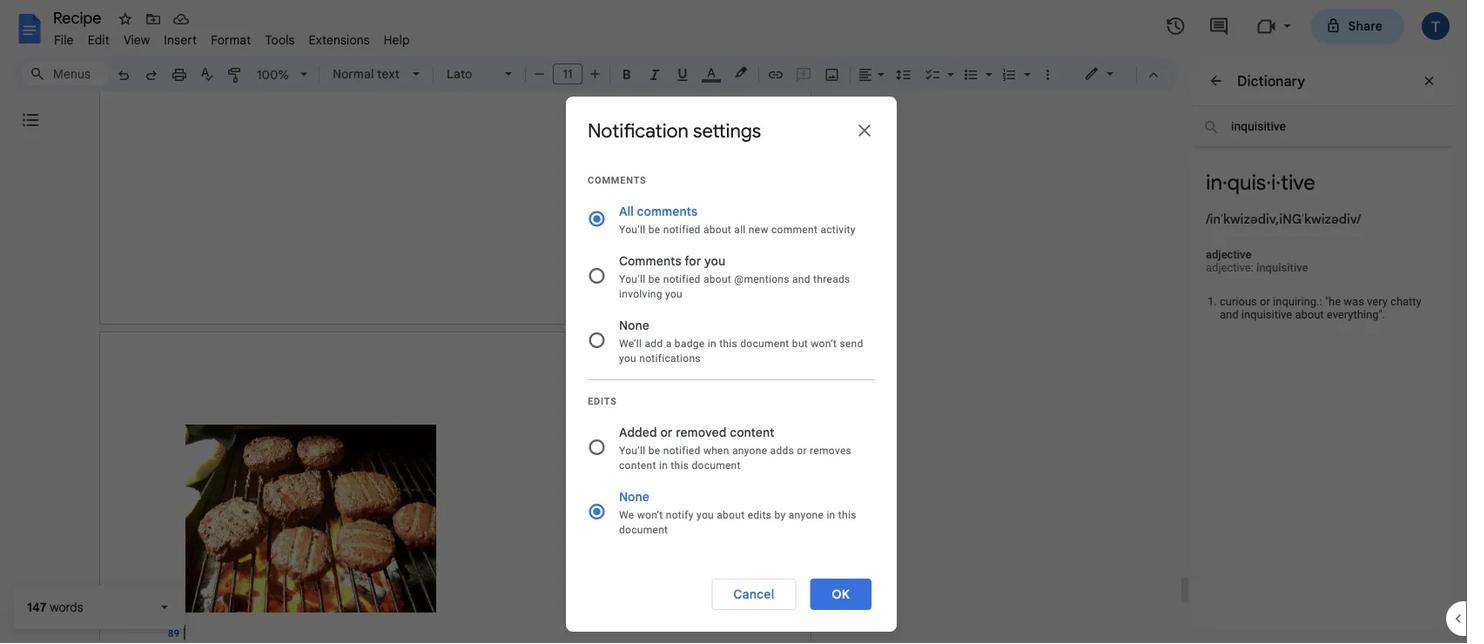 Task type: describe. For each thing, give the bounding box(es) containing it.
send
[[840, 338, 864, 350]]

notify
[[666, 509, 694, 522]]

none for none we'll add a badge in this document but won't send you notifications
[[619, 318, 650, 333]]

all
[[734, 224, 746, 236]]

won't inside 'none we'll add a badge in this document but won't send you notifications'
[[811, 338, 837, 350]]

comment
[[772, 224, 818, 236]]

this inside 'none we'll add a badge in this document but won't send you notifications'
[[720, 338, 738, 350]]

none we won't notify you about edits by anyone in this document
[[619, 489, 857, 536]]

everything"
[[1327, 308, 1383, 321]]

none radio inside "notification settings" dialog
[[588, 251, 875, 301]]

"he was very chatty and inquisitive about everything"
[[1220, 295, 1422, 321]]

notification settings
[[588, 118, 761, 143]]

comments
[[637, 204, 698, 219]]

in inside added or removed content you'll be notified when anyone adds or removes content in this document
[[659, 460, 668, 472]]

notification settings dialog
[[566, 97, 897, 632]]

inˈkwizədiv,
[[1210, 211, 1280, 227]]

added or removed content you'll be notified when anyone adds or removes content in this document
[[619, 425, 852, 472]]

anyone for notify
[[789, 509, 824, 522]]

about inside none we won't notify you about edits by anyone in this document
[[717, 509, 745, 522]]

menu bar inside menu bar banner
[[47, 23, 417, 51]]

dictionary heading
[[1238, 71, 1306, 91]]

comments option group
[[588, 201, 875, 366]]

we'll
[[619, 338, 642, 350]]

@mentions
[[734, 273, 790, 286]]

document inside none we won't notify you about edits by anyone in this document
[[619, 524, 668, 536]]

or for removed
[[661, 425, 673, 440]]

"he
[[1325, 295, 1341, 308]]

when
[[704, 445, 730, 457]]

.
[[1383, 308, 1386, 321]]

2 / from the left
[[1357, 211, 1361, 227]]

edits
[[748, 509, 772, 522]]

notified inside all comments you'll be notified about all new comment activity
[[663, 224, 701, 236]]

you inside 'none we'll add a badge in this document but won't send you notifications'
[[619, 353, 637, 365]]

this inside none we won't notify you about edits by anyone in this document
[[839, 509, 857, 522]]

ok
[[832, 587, 850, 602]]

ingˈkwizədiv
[[1280, 211, 1357, 227]]

dictionary results for inquisitive section
[[1192, 57, 1454, 644]]

adjective adjective: inquisitive
[[1206, 248, 1309, 274]]

in inside none we won't notify you about edits by anyone in this document
[[827, 509, 836, 522]]

inquiring.
[[1273, 295, 1320, 308]]

all comments you'll be notified about all new comment activity
[[619, 204, 856, 236]]

notification settings heading
[[588, 118, 761, 143]]

1 / from the left
[[1206, 211, 1210, 227]]

notified inside added or removed content you'll be notified when anyone adds or removes content in this document
[[663, 445, 701, 457]]

adjective:
[[1206, 261, 1254, 274]]

0 horizontal spatial content
[[619, 460, 656, 472]]



Task type: locate. For each thing, give the bounding box(es) containing it.
you inside none we won't notify you about edits by anyone in this document
[[697, 509, 714, 522]]

in right the by
[[827, 509, 836, 522]]

comments for comments for you you'll be notified about @mentions and threads involving you
[[619, 253, 682, 269]]

you right for
[[705, 253, 726, 269]]

be down 'comments'
[[649, 224, 661, 236]]

0 vertical spatial this
[[720, 338, 738, 350]]

in right badge
[[708, 338, 717, 350]]

in up notify
[[659, 460, 668, 472]]

2 vertical spatial this
[[839, 509, 857, 522]]

1 notified from the top
[[663, 224, 701, 236]]

0 vertical spatial none
[[619, 318, 650, 333]]

edits
[[588, 396, 617, 407]]

curious
[[1220, 295, 1257, 308]]

1 vertical spatial in
[[659, 460, 668, 472]]

you'll inside all comments you'll be notified about all new comment activity
[[619, 224, 646, 236]]

inquisitive up curious or inquiring.
[[1257, 261, 1309, 274]]

add
[[645, 338, 663, 350]]

share. private to only me. image
[[1326, 18, 1342, 34]]

none up we'll
[[619, 318, 650, 333]]

was
[[1344, 295, 1365, 308]]

activity
[[821, 224, 856, 236]]

none we'll add a badge in this document but won't send you notifications
[[619, 318, 864, 365]]

1 horizontal spatial or
[[797, 445, 807, 457]]

0 vertical spatial or
[[1260, 295, 1271, 308]]

anyone left adds
[[732, 445, 768, 457]]

1 horizontal spatial anyone
[[789, 509, 824, 522]]

notified down removed
[[663, 445, 701, 457]]

dictionary
[[1238, 72, 1306, 90]]

none for none we won't notify you about edits by anyone in this document
[[619, 489, 650, 505]]

or right adds
[[797, 445, 807, 457]]

0 vertical spatial be
[[649, 224, 661, 236]]

for
[[685, 253, 701, 269]]

anyone inside added or removed content you'll be notified when anyone adds or removes content in this document
[[732, 445, 768, 457]]

3 you'll from the top
[[619, 445, 646, 457]]

document
[[740, 338, 790, 350], [692, 460, 741, 472], [619, 524, 668, 536]]

1 vertical spatial be
[[649, 273, 661, 286]]

0 vertical spatial anyone
[[732, 445, 768, 457]]

2 vertical spatial document
[[619, 524, 668, 536]]

curious or inquiring.
[[1220, 295, 1320, 308]]

3 notified from the top
[[663, 445, 701, 457]]

and
[[793, 273, 811, 286], [1220, 308, 1239, 321]]

document left but
[[740, 338, 790, 350]]

you down we'll
[[619, 353, 637, 365]]

0 vertical spatial you'll
[[619, 224, 646, 236]]

removed
[[676, 425, 727, 440]]

none up we on the left of the page
[[619, 489, 650, 505]]

edits option group
[[588, 422, 875, 537]]

1 vertical spatial comments
[[619, 253, 682, 269]]

1 vertical spatial won't
[[637, 509, 663, 522]]

2 notified from the top
[[663, 273, 701, 286]]

anyone inside none we won't notify you about edits by anyone in this document
[[789, 509, 824, 522]]

content
[[730, 425, 775, 440], [619, 460, 656, 472]]

adjective
[[1206, 248, 1252, 261]]

involving
[[619, 288, 663, 300]]

notified down 'comments'
[[663, 224, 701, 236]]

you'll inside comments for you you'll be notified about @mentions and threads involving you
[[619, 273, 646, 286]]

ok button
[[810, 579, 872, 611]]

none
[[619, 318, 650, 333], [619, 489, 650, 505]]

1 vertical spatial notified
[[663, 273, 701, 286]]

notified inside comments for you you'll be notified about @mentions and threads involving you
[[663, 273, 701, 286]]

comments for comments
[[588, 175, 647, 186]]

menu bar banner
[[0, 0, 1467, 644]]

you'll
[[619, 224, 646, 236], [619, 273, 646, 286], [619, 445, 646, 457]]

1 be from the top
[[649, 224, 661, 236]]

2 vertical spatial be
[[649, 445, 661, 457]]

be down added
[[649, 445, 661, 457]]

notifications
[[639, 353, 701, 365]]

and left the threads at the right of the page
[[793, 273, 811, 286]]

about left edits
[[717, 509, 745, 522]]

2 vertical spatial in
[[827, 509, 836, 522]]

you right notify
[[697, 509, 714, 522]]

or right curious
[[1260, 295, 1271, 308]]

about
[[704, 224, 732, 236], [704, 273, 732, 286], [1295, 308, 1324, 321], [717, 509, 745, 522]]

2 be from the top
[[649, 273, 661, 286]]

you
[[705, 253, 726, 269], [665, 288, 683, 300], [619, 353, 637, 365], [697, 509, 714, 522]]

1 horizontal spatial won't
[[811, 338, 837, 350]]

comments up all on the left of page
[[588, 175, 647, 186]]

none inside 'none we'll add a badge in this document but won't send you notifications'
[[619, 318, 650, 333]]

Search dictionary text field
[[1192, 106, 1452, 147]]

close image
[[854, 120, 875, 141]]

comments inside comments for you you'll be notified about @mentions and threads involving you
[[619, 253, 682, 269]]

0 horizontal spatial or
[[661, 425, 673, 440]]

2 horizontal spatial or
[[1260, 295, 1271, 308]]

chatty
[[1391, 295, 1422, 308]]

about left all
[[704, 224, 732, 236]]

0 horizontal spatial /
[[1206, 211, 1210, 227]]

threads
[[814, 273, 850, 286]]

won't right but
[[811, 338, 837, 350]]

content down added
[[619, 460, 656, 472]]

2 vertical spatial or
[[797, 445, 807, 457]]

about inside "he was very chatty and inquisitive about everything"
[[1295, 308, 1324, 321]]

1 vertical spatial and
[[1220, 308, 1239, 321]]

you'll down added
[[619, 445, 646, 457]]

1 horizontal spatial and
[[1220, 308, 1239, 321]]

0 vertical spatial and
[[793, 273, 811, 286]]

this down removed
[[671, 460, 689, 472]]

or inside section
[[1260, 295, 1271, 308]]

2 you'll from the top
[[619, 273, 646, 286]]

Rename text field
[[47, 7, 111, 28]]

Menus field
[[22, 62, 109, 86]]

won't
[[811, 338, 837, 350], [637, 509, 663, 522]]

0 vertical spatial comments
[[588, 175, 647, 186]]

content up adds
[[730, 425, 775, 440]]

0 horizontal spatial won't
[[637, 509, 663, 522]]

comments for you you'll be notified about @mentions and threads involving you
[[619, 253, 850, 300]]

main toolbar
[[108, 0, 1062, 360]]

and inside comments for you you'll be notified about @mentions and threads involving you
[[793, 273, 811, 286]]

be
[[649, 224, 661, 236], [649, 273, 661, 286], [649, 445, 661, 457]]

cancel
[[734, 587, 775, 602]]

about left "he
[[1295, 308, 1324, 321]]

in
[[708, 338, 717, 350], [659, 460, 668, 472], [827, 509, 836, 522]]

0 horizontal spatial anyone
[[732, 445, 768, 457]]

1 horizontal spatial this
[[720, 338, 738, 350]]

2 vertical spatial notified
[[663, 445, 701, 457]]

badge
[[675, 338, 705, 350]]

or for inquiring.
[[1260, 295, 1271, 308]]

comments
[[588, 175, 647, 186], [619, 253, 682, 269]]

you'll down all on the left of page
[[619, 224, 646, 236]]

1 horizontal spatial in
[[708, 338, 717, 350]]

2 horizontal spatial in
[[827, 509, 836, 522]]

1 vertical spatial none
[[619, 489, 650, 505]]

1 vertical spatial content
[[619, 460, 656, 472]]

1 vertical spatial or
[[661, 425, 673, 440]]

this inside added or removed content you'll be notified when anyone adds or removes content in this document
[[671, 460, 689, 472]]

about inside all comments you'll be notified about all new comment activity
[[704, 224, 732, 236]]

document down we on the left of the page
[[619, 524, 668, 536]]

notified
[[663, 224, 701, 236], [663, 273, 701, 286], [663, 445, 701, 457]]

very
[[1367, 295, 1388, 308]]

this right badge
[[720, 338, 738, 350]]

anyone for content
[[732, 445, 768, 457]]

inquisitive inside "he was very chatty and inquisitive about everything"
[[1242, 308, 1293, 321]]

in·quis·i·tive application
[[0, 0, 1467, 644]]

1 vertical spatial anyone
[[789, 509, 824, 522]]

1 vertical spatial document
[[692, 460, 741, 472]]

/
[[1206, 211, 1210, 227], [1357, 211, 1361, 227]]

settings
[[693, 118, 761, 143]]

/ up was
[[1357, 211, 1361, 227]]

2 vertical spatial you'll
[[619, 445, 646, 457]]

0 vertical spatial won't
[[811, 338, 837, 350]]

none inside none we won't notify you about edits by anyone in this document
[[619, 489, 650, 505]]

added
[[619, 425, 657, 440]]

document inside 'none we'll add a badge in this document but won't send you notifications'
[[740, 338, 790, 350]]

new
[[749, 224, 769, 236]]

none radio containing comments for you
[[588, 251, 875, 301]]

1 vertical spatial this
[[671, 460, 689, 472]]

0 horizontal spatial in
[[659, 460, 668, 472]]

0 horizontal spatial this
[[671, 460, 689, 472]]

about left @mentions
[[704, 273, 732, 286]]

be up involving
[[649, 273, 661, 286]]

by
[[775, 509, 786, 522]]

0 horizontal spatial and
[[793, 273, 811, 286]]

0 vertical spatial in
[[708, 338, 717, 350]]

0 vertical spatial inquisitive
[[1257, 261, 1309, 274]]

about inside comments for you you'll be notified about @mentions and threads involving you
[[704, 273, 732, 286]]

menu bar
[[47, 23, 417, 51]]

2 none from the top
[[619, 489, 650, 505]]

0 vertical spatial document
[[740, 338, 790, 350]]

you right involving
[[665, 288, 683, 300]]

we
[[619, 509, 634, 522]]

:
[[1320, 295, 1323, 308]]

or
[[1260, 295, 1271, 308], [661, 425, 673, 440], [797, 445, 807, 457]]

None radio
[[588, 251, 875, 301]]

or right added
[[661, 425, 673, 440]]

2 horizontal spatial this
[[839, 509, 857, 522]]

adds
[[770, 445, 794, 457]]

comments up involving
[[619, 253, 682, 269]]

1 you'll from the top
[[619, 224, 646, 236]]

in·quis·i·tive
[[1206, 170, 1316, 196]]

document inside added or removed content you'll be notified when anyone adds or removes content in this document
[[692, 460, 741, 472]]

1 vertical spatial you'll
[[619, 273, 646, 286]]

won't inside none we won't notify you about edits by anyone in this document
[[637, 509, 663, 522]]

and inside "he was very chatty and inquisitive about everything"
[[1220, 308, 1239, 321]]

inquisitive
[[1257, 261, 1309, 274], [1242, 308, 1293, 321]]

document down when
[[692, 460, 741, 472]]

you'll up involving
[[619, 273, 646, 286]]

all
[[619, 204, 634, 219]]

1 none from the top
[[619, 318, 650, 333]]

notification
[[588, 118, 689, 143]]

inquisitive down adjective adjective: inquisitive
[[1242, 308, 1293, 321]]

won't right we on the left of the page
[[637, 509, 663, 522]]

be inside comments for you you'll be notified about @mentions and threads involving you
[[649, 273, 661, 286]]

Star checkbox
[[113, 7, 138, 31]]

but
[[792, 338, 808, 350]]

/ up adjective
[[1206, 211, 1210, 227]]

1 vertical spatial inquisitive
[[1242, 308, 1293, 321]]

inquisitive inside adjective adjective: inquisitive
[[1257, 261, 1309, 274]]

1 horizontal spatial content
[[730, 425, 775, 440]]

3 be from the top
[[649, 445, 661, 457]]

0 vertical spatial notified
[[663, 224, 701, 236]]

this down removes
[[839, 509, 857, 522]]

notified down for
[[663, 273, 701, 286]]

this
[[720, 338, 738, 350], [671, 460, 689, 472], [839, 509, 857, 522]]

None radio
[[588, 201, 875, 237], [588, 315, 875, 366], [588, 422, 875, 473], [588, 487, 875, 537], [588, 201, 875, 237], [588, 315, 875, 366], [588, 422, 875, 473], [588, 487, 875, 537]]

in inside 'none we'll add a badge in this document but won't send you notifications'
[[708, 338, 717, 350]]

1 horizontal spatial /
[[1357, 211, 1361, 227]]

anyone
[[732, 445, 768, 457], [789, 509, 824, 522]]

be inside added or removed content you'll be notified when anyone adds or removes content in this document
[[649, 445, 661, 457]]

/ inˈkwizədiv, ingˈkwizədiv /
[[1206, 211, 1361, 227]]

anyone right the by
[[789, 509, 824, 522]]

cancel button
[[712, 579, 796, 611]]

and down adjective:
[[1220, 308, 1239, 321]]

removes
[[810, 445, 852, 457]]

you'll inside added or removed content you'll be notified when anyone adds or removes content in this document
[[619, 445, 646, 457]]

a
[[666, 338, 672, 350]]

be inside all comments you'll be notified about all new comment activity
[[649, 224, 661, 236]]

0 vertical spatial content
[[730, 425, 775, 440]]



Task type: vqa. For each thing, say whether or not it's contained in the screenshot.
the bottommost 'SUBTITLE'
no



